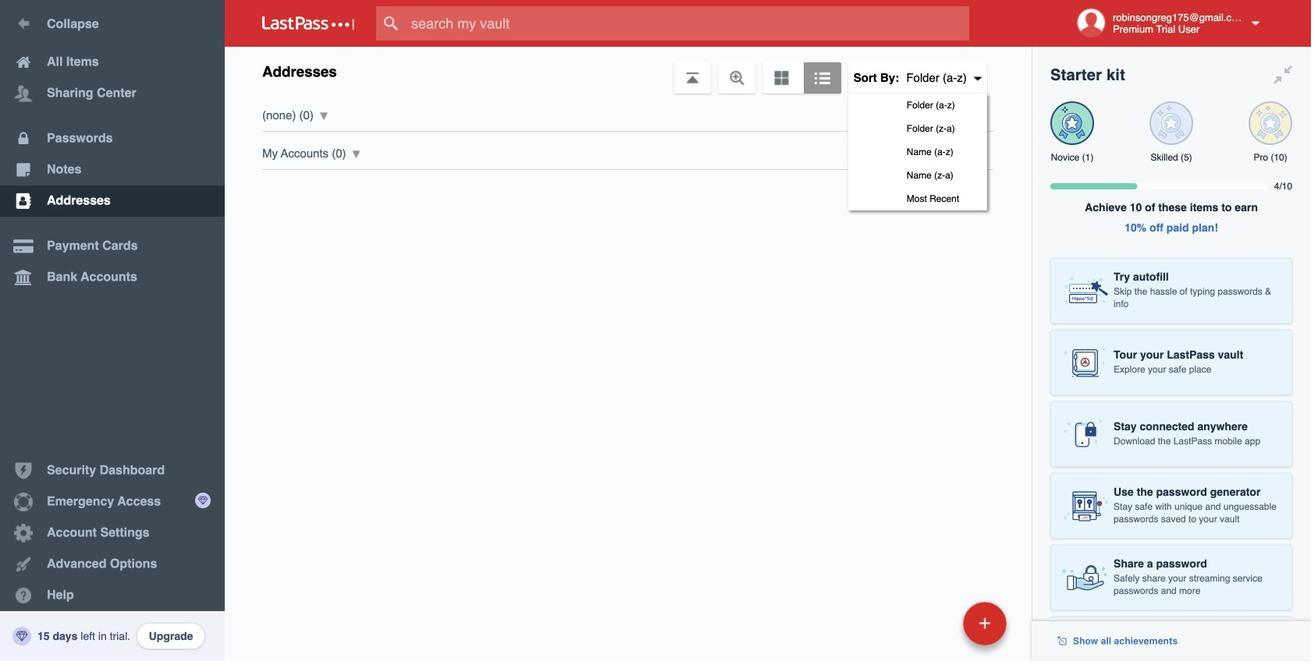 Task type: describe. For each thing, give the bounding box(es) containing it.
new item navigation
[[856, 598, 1016, 662]]

search my vault text field
[[376, 6, 1000, 41]]

main navigation navigation
[[0, 0, 225, 662]]

vault options navigation
[[225, 47, 1032, 211]]



Task type: locate. For each thing, give the bounding box(es) containing it.
lastpass image
[[262, 16, 354, 30]]

Search search field
[[376, 6, 1000, 41]]

new item element
[[856, 602, 1012, 646]]



Task type: vqa. For each thing, say whether or not it's contained in the screenshot.
Main content main content
no



